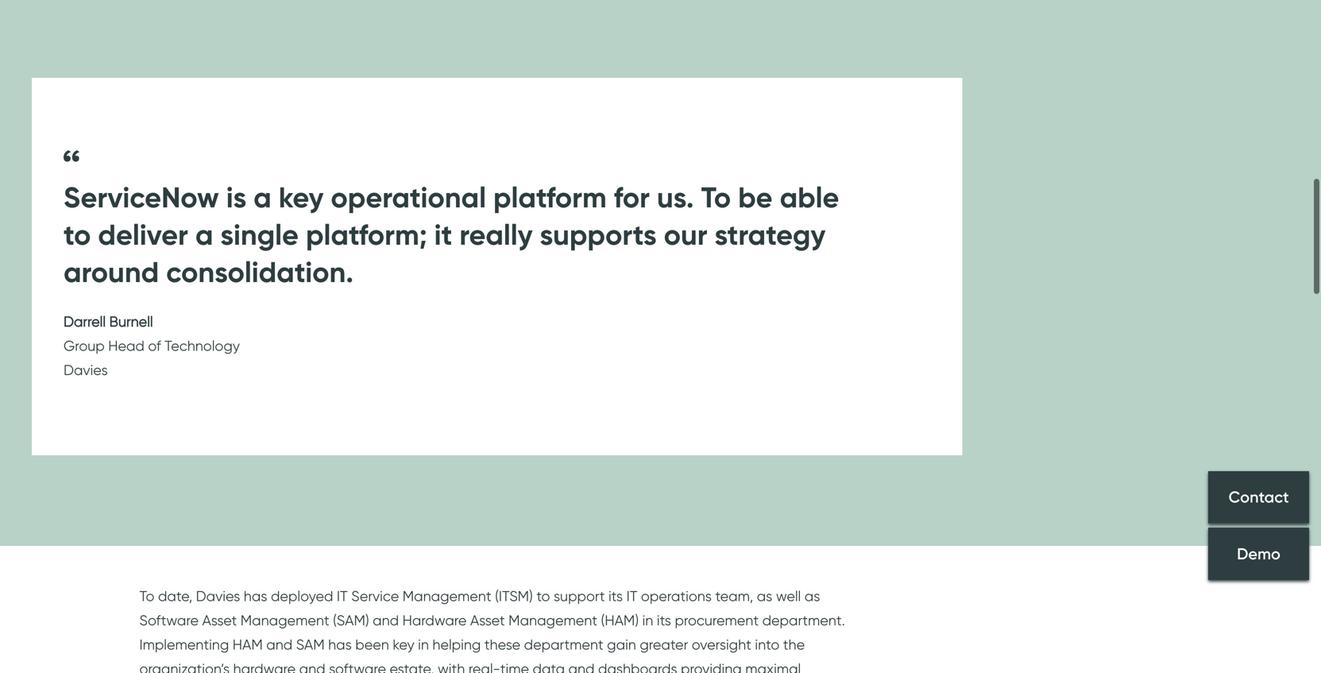 Task type: locate. For each thing, give the bounding box(es) containing it.
servicenow is a key operational platform for us. to be able to deliver a single platform; it really supports our strategy around consolidation.
[[64, 180, 840, 289]]

servicenow up deliver
[[64, 180, 219, 215]]

software asset management link
[[911, 374, 1102, 399]]

servicenow impact
[[911, 334, 1039, 352]]

it inside the it asset management link
[[911, 247, 922, 265]]

management right portfolio
[[1033, 421, 1122, 438]]

key
[[279, 180, 324, 215], [393, 636, 415, 653]]

been
[[355, 636, 389, 653]]

it
[[911, 247, 922, 265], [911, 291, 922, 308], [337, 587, 348, 605], [627, 587, 638, 605]]

servicenow down it service management link
[[911, 334, 988, 352]]

1 vertical spatial service
[[351, 587, 399, 605]]

1 horizontal spatial to
[[537, 587, 550, 605]]

0 vertical spatial servicenow
[[64, 180, 219, 215]]

davies logo image
[[911, 103, 1069, 154]]

davies
[[64, 361, 108, 379], [196, 587, 240, 605]]

management up it service management
[[965, 247, 1054, 265]]

1 horizontal spatial servicenow
[[911, 334, 988, 352]]

1 vertical spatial key
[[393, 636, 415, 653]]

department.
[[763, 611, 845, 629]]

1 horizontal spatial a
[[254, 180, 272, 215]]

software
[[911, 377, 971, 395], [139, 611, 199, 629]]

contact
[[1229, 487, 1289, 507]]

0 horizontal spatial software
[[139, 611, 199, 629]]

it service management link
[[911, 287, 1067, 312]]

1 vertical spatial software
[[139, 611, 199, 629]]

1 horizontal spatial its
[[657, 611, 672, 629]]

service up servicenow impact
[[926, 291, 974, 308]]

platform;
[[306, 217, 427, 252]]

a left single
[[195, 217, 213, 252]]

has
[[244, 587, 267, 605], [328, 636, 352, 653]]

impact
[[992, 334, 1039, 352]]

key up estate,
[[393, 636, 415, 653]]

data
[[533, 660, 565, 673]]

service up (sam)
[[351, 587, 399, 605]]

1 horizontal spatial in
[[643, 611, 654, 629]]

0 vertical spatial a
[[254, 180, 272, 215]]

as right the well
[[805, 587, 820, 605]]

0 vertical spatial davies
[[64, 361, 108, 379]]

0 horizontal spatial service
[[351, 587, 399, 605]]

0 vertical spatial its
[[609, 587, 623, 605]]

to left be
[[701, 180, 731, 215]]

operational
[[331, 180, 486, 215]]

it inside it service management link
[[911, 291, 922, 308]]

estate,
[[390, 660, 434, 673]]

to up around
[[64, 217, 91, 252]]

service
[[926, 291, 974, 308], [351, 587, 399, 605]]

to
[[701, 180, 731, 215], [139, 587, 155, 605]]

with
[[438, 660, 465, 673]]

to right (itsm)
[[537, 587, 550, 605]]

darrell
[[64, 313, 106, 330]]

1 horizontal spatial as
[[805, 587, 820, 605]]

and down department
[[569, 660, 595, 673]]

asset up ham
[[202, 611, 237, 629]]

1 horizontal spatial key
[[393, 636, 415, 653]]

1 horizontal spatial service
[[926, 291, 974, 308]]

as
[[757, 587, 773, 605], [805, 587, 820, 605]]

0 horizontal spatial as
[[757, 587, 773, 605]]

sam
[[296, 636, 325, 653]]

servicenow
[[64, 180, 219, 215], [911, 334, 988, 352]]

management up strategic portfolio management
[[1013, 377, 1102, 395]]

and up hardware at the left bottom
[[266, 636, 293, 653]]

in up estate,
[[418, 636, 429, 653]]

software
[[329, 660, 386, 673]]

1 horizontal spatial software
[[911, 377, 971, 395]]

(sam)
[[333, 611, 369, 629]]

1 as from the left
[[757, 587, 773, 605]]

platform
[[494, 180, 607, 215]]

single
[[220, 217, 299, 252]]

servicenow inside servicenow is a key operational platform for us. to be able to deliver a single platform; it really supports our strategy around consolidation.
[[64, 180, 219, 215]]

1 horizontal spatial to
[[701, 180, 731, 215]]

(ham)
[[601, 611, 639, 629]]

technology
[[165, 337, 240, 355]]

0 vertical spatial software
[[911, 377, 971, 395]]

in
[[643, 611, 654, 629], [418, 636, 429, 653]]

group
[[64, 337, 105, 355]]

1 vertical spatial to
[[139, 587, 155, 605]]

hardware
[[403, 611, 467, 629]]

0 horizontal spatial servicenow
[[64, 180, 219, 215]]

0 horizontal spatial has
[[244, 587, 267, 605]]

0 horizontal spatial to
[[139, 587, 155, 605]]

0 horizontal spatial its
[[609, 587, 623, 605]]

0 vertical spatial to
[[64, 217, 91, 252]]

into
[[755, 636, 780, 653]]

0 horizontal spatial a
[[195, 217, 213, 252]]

1 vertical spatial servicenow
[[911, 334, 988, 352]]

and
[[373, 611, 399, 629], [266, 636, 293, 653], [299, 660, 326, 673], [569, 660, 595, 673]]

0 horizontal spatial to
[[64, 217, 91, 252]]

1 vertical spatial davies
[[196, 587, 240, 605]]

0 horizontal spatial davies
[[64, 361, 108, 379]]

to left date,
[[139, 587, 155, 605]]

software up strategic
[[911, 377, 971, 395]]

providing
[[681, 660, 742, 673]]

0 vertical spatial key
[[279, 180, 324, 215]]

strategic portfolio management
[[911, 421, 1122, 438]]

to
[[64, 217, 91, 252], [537, 587, 550, 605]]

implementing
[[139, 636, 229, 653]]

1 horizontal spatial has
[[328, 636, 352, 653]]

its up the greater
[[657, 611, 672, 629]]

well
[[776, 587, 801, 605]]

software asset management
[[911, 377, 1102, 395]]

management
[[965, 247, 1054, 265], [978, 291, 1067, 308], [1013, 377, 1102, 395], [1033, 421, 1122, 438], [403, 587, 492, 605], [241, 611, 330, 629], [509, 611, 598, 629]]

key up single
[[279, 180, 324, 215]]

as left the well
[[757, 587, 773, 605]]

0 vertical spatial has
[[244, 587, 267, 605]]

has left 'deployed'
[[244, 587, 267, 605]]

a
[[254, 180, 272, 215], [195, 217, 213, 252]]

a right is
[[254, 180, 272, 215]]

oversight
[[692, 636, 752, 653]]

0 horizontal spatial in
[[418, 636, 429, 653]]

in right (ham)
[[643, 611, 654, 629]]

asset up it service management
[[926, 247, 961, 265]]

asset up portfolio
[[974, 377, 1010, 395]]

asset
[[926, 247, 961, 265], [974, 377, 1010, 395], [202, 611, 237, 629], [470, 611, 505, 629]]

these
[[485, 636, 521, 653]]

support
[[554, 587, 605, 605]]

1 vertical spatial to
[[537, 587, 550, 605]]

asset inside 'link'
[[974, 377, 1010, 395]]

contact link
[[1209, 471, 1310, 524]]

davies down group
[[64, 361, 108, 379]]

management up department
[[509, 611, 598, 629]]

organization's
[[139, 660, 230, 673]]

its
[[609, 587, 623, 605], [657, 611, 672, 629]]

software down date,
[[139, 611, 199, 629]]

0 horizontal spatial key
[[279, 180, 324, 215]]

davies inside to date, davies has deployed it service management (itsm) to support its it operations team, as well as software asset management (sam) and hardware asset management (ham) in its procurement department. implementing ham and sam has been key in helping these department gain greater oversight into the organization's hardware and software estate, with real-time data and dashboards providing maxi
[[196, 587, 240, 605]]

davies right date,
[[196, 587, 240, 605]]

1 vertical spatial in
[[418, 636, 429, 653]]

it asset management
[[911, 247, 1054, 265]]

the
[[783, 636, 805, 653]]

its up (ham)
[[609, 587, 623, 605]]

has down (sam)
[[328, 636, 352, 653]]

0 vertical spatial to
[[701, 180, 731, 215]]

1 vertical spatial a
[[195, 217, 213, 252]]

1 horizontal spatial davies
[[196, 587, 240, 605]]



Task type: vqa. For each thing, say whether or not it's contained in the screenshot.
Software Asset Management link
yes



Task type: describe. For each thing, give the bounding box(es) containing it.
department
[[524, 636, 604, 653]]

0 vertical spatial service
[[926, 291, 974, 308]]

deliver
[[98, 217, 188, 252]]

it asset management link
[[911, 244, 1054, 268]]

management down 'deployed'
[[241, 611, 330, 629]]

hardware
[[233, 660, 296, 673]]

strategic
[[911, 421, 971, 438]]

deployed
[[271, 587, 333, 605]]

dashboards
[[598, 660, 678, 673]]

demo
[[1237, 544, 1281, 563]]

helping
[[433, 636, 481, 653]]

burnell
[[109, 313, 153, 330]]

service inside to date, davies has deployed it service management (itsm) to support its it operations team, as well as software asset management (sam) and hardware asset management (ham) in its procurement department. implementing ham and sam has been key in helping these department gain greater oversight into the organization's hardware and software estate, with real-time data and dashboards providing maxi
[[351, 587, 399, 605]]

strategic portfolio management link
[[911, 418, 1122, 442]]

software inside software asset management 'link'
[[911, 377, 971, 395]]

procurement
[[675, 611, 759, 629]]

2 as from the left
[[805, 587, 820, 605]]

time
[[501, 660, 529, 673]]

key inside to date, davies has deployed it service management (itsm) to support its it operations team, as well as software asset management (sam) and hardware asset management (ham) in its procurement department. implementing ham and sam has been key in helping these department gain greater oversight into the organization's hardware and software estate, with real-time data and dashboards providing maxi
[[393, 636, 415, 653]]

team,
[[716, 587, 754, 605]]

1 vertical spatial its
[[657, 611, 672, 629]]

operations
[[641, 587, 712, 605]]

to inside servicenow is a key operational platform for us. to be able to deliver a single platform; it really supports our strategy around consolidation.
[[64, 217, 91, 252]]

consolidation.
[[166, 254, 354, 289]]

(itsm)
[[495, 587, 533, 605]]

management inside 'link'
[[1013, 377, 1102, 395]]

and down sam
[[299, 660, 326, 673]]

and up 'been'
[[373, 611, 399, 629]]

to inside to date, davies has deployed it service management (itsm) to support its it operations team, as well as software asset management (sam) and hardware asset management (ham) in its procurement department. implementing ham and sam has been key in helping these department gain greater oversight into the organization's hardware and software estate, with real-time data and dashboards providing maxi
[[537, 587, 550, 605]]

gain
[[607, 636, 636, 653]]

us.
[[657, 180, 694, 215]]

date,
[[158, 587, 192, 605]]

darrell burnell group head of technology davies
[[64, 313, 240, 379]]

around
[[64, 254, 159, 289]]

ham
[[233, 636, 263, 653]]

it service management
[[911, 291, 1067, 308]]

is
[[226, 180, 247, 215]]

it
[[434, 217, 453, 252]]

real-
[[469, 660, 501, 673]]

to date, davies has deployed it service management (itsm) to support its it operations team, as well as software asset management (sam) and hardware asset management (ham) in its procurement department. implementing ham and sam has been key in helping these department gain greater oversight into the organization's hardware and software estate, with real-time data and dashboards providing maxi
[[139, 587, 845, 673]]

demo link
[[1209, 528, 1310, 580]]

supports
[[540, 217, 657, 252]]

software inside to date, davies has deployed it service management (itsm) to support its it operations team, as well as software asset management (sam) and hardware asset management (ham) in its procurement department. implementing ham and sam has been key in helping these department gain greater oversight into the organization's hardware and software estate, with real-time data and dashboards providing maxi
[[139, 611, 199, 629]]

davies inside darrell burnell group head of technology davies
[[64, 361, 108, 379]]

0 vertical spatial in
[[643, 611, 654, 629]]

able
[[780, 180, 840, 215]]

really
[[460, 217, 533, 252]]

key inside servicenow is a key operational platform for us. to be able to deliver a single platform; it really supports our strategy around consolidation.
[[279, 180, 324, 215]]

asset up these
[[470, 611, 505, 629]]

management up the hardware
[[403, 587, 492, 605]]

for
[[614, 180, 650, 215]]

servicenow for servicenow impact
[[911, 334, 988, 352]]

servicenow impact link
[[911, 331, 1039, 355]]

to inside servicenow is a key operational platform for us. to be able to deliver a single platform; it really supports our strategy around consolidation.
[[701, 180, 731, 215]]

to inside to date, davies has deployed it service management (itsm) to support its it operations team, as well as software asset management (sam) and hardware asset management (ham) in its procurement department. implementing ham and sam has been key in helping these department gain greater oversight into the organization's hardware and software estate, with real-time data and dashboards providing maxi
[[139, 587, 155, 605]]

our
[[664, 217, 708, 252]]

greater
[[640, 636, 688, 653]]

be
[[738, 180, 773, 215]]

1 vertical spatial has
[[328, 636, 352, 653]]

portfolio
[[975, 421, 1030, 438]]

strategy
[[715, 217, 826, 252]]

servicenow for servicenow is a key operational platform for us. to be able to deliver a single platform; it really supports our strategy around consolidation.
[[64, 180, 219, 215]]

head
[[108, 337, 145, 355]]

of
[[148, 337, 161, 355]]

management up impact
[[978, 291, 1067, 308]]



